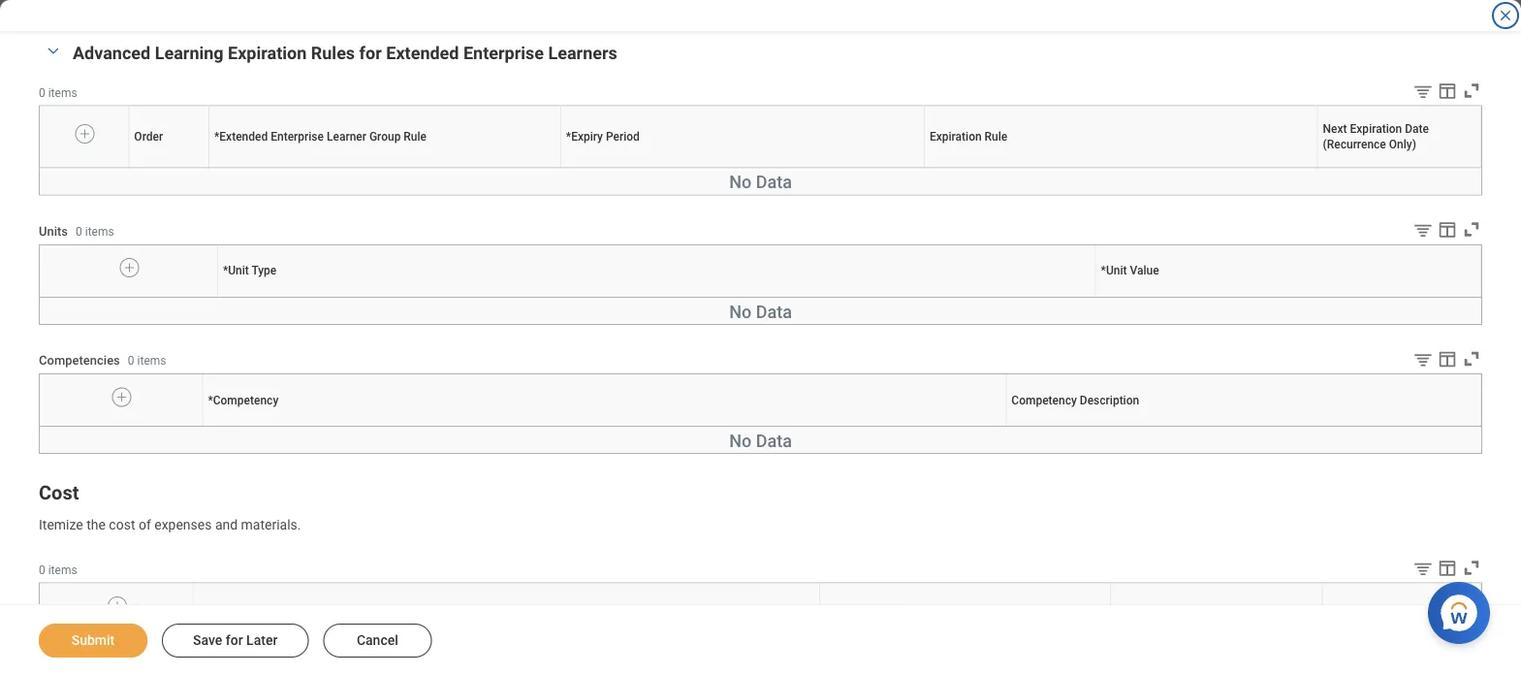 Task type: describe. For each thing, give the bounding box(es) containing it.
of
[[139, 517, 151, 533]]

competencies 0 items
[[39, 353, 166, 368]]

value inside row element
[[1130, 264, 1160, 278]]

order for order extended enterprise learner group rule expiry period expiration rule next expiration date (recurrence only)
[[168, 168, 170, 169]]

learner for order extended enterprise learner group rule expiry period expiration rule next expiration date (recurrence only)
[[385, 168, 388, 169]]

only) inside next expiration date (recurrence only)
[[1390, 138, 1417, 151]]

enterprise for * extended enterprise learner group rule
[[271, 130, 324, 144]]

2 item from the left
[[825, 602, 849, 616]]

0 down itemize
[[39, 563, 45, 577]]

rules
[[311, 43, 355, 63]]

(recurrence inside next expiration date (recurrence only)
[[1323, 138, 1387, 151]]

row element for extended enterprise learner group rule button
[[40, 106, 1486, 168]]

no for units
[[729, 301, 752, 322]]

0 horizontal spatial date
[[1398, 168, 1400, 169]]

close create digital course image
[[1498, 8, 1514, 23]]

toolbar for competency description button
[[1399, 348, 1483, 373]]

2 0 items from the top
[[39, 563, 77, 577]]

0 inside competencies 0 items
[[128, 354, 134, 368]]

toolbar for extended enterprise learner group rule button
[[1399, 80, 1483, 105]]

order extended enterprise learner group rule expiry period expiration rule next expiration date (recurrence only)
[[168, 168, 1408, 169]]

expiration rule column header
[[925, 168, 1318, 169]]

for inside advanced learning expiration rules for extended enterprise learners group
[[359, 43, 382, 63]]

items inside advanced learning expiration rules for extended enterprise learners group
[[48, 86, 77, 100]]

plus image for units
[[123, 259, 136, 277]]

learning
[[155, 43, 224, 63]]

1 horizontal spatial value
[[1288, 297, 1290, 298]]

unit value button
[[1286, 297, 1291, 298]]

1 vertical spatial only)
[[1405, 168, 1408, 169]]

fullscreen image for competencies
[[1462, 348, 1483, 369]]

amount
[[1435, 602, 1476, 616]]

* unit value
[[1101, 264, 1160, 278]]

* item
[[199, 602, 227, 616]]

advanced learning expiration rules for extended enterprise learners button
[[73, 43, 618, 63]]

* for competency
[[208, 393, 213, 407]]

save
[[193, 632, 222, 648]]

no data for units
[[729, 301, 792, 322]]

next expiration date (recurrence only) button
[[1391, 168, 1409, 169]]

expiry period button
[[739, 168, 746, 169]]

* for unit value
[[1101, 264, 1106, 278]]

for inside save for later button
[[226, 632, 243, 648]]

expiration inside next expiration date (recurrence only)
[[1351, 122, 1403, 136]]

order for order
[[134, 130, 163, 144]]

advanced learning expiration rules for extended enterprise learners
[[73, 43, 618, 63]]

toolbar for unit value button
[[1399, 219, 1483, 244]]

1 click to view/edit grid preferences image from the top
[[1437, 219, 1459, 240]]

date inside next expiration date (recurrence only)
[[1406, 122, 1430, 136]]

items inside units 0 items
[[85, 225, 114, 239]]

competency competency description
[[601, 426, 1249, 427]]

later
[[246, 632, 278, 648]]

click to view/edit grid preferences image for select to filter grid data image corresponding to competencies
[[1437, 348, 1459, 369]]

description for competency description
[[1080, 393, 1140, 407]]

1 horizontal spatial next
[[1391, 168, 1393, 169]]

learner for * extended enterprise learner group rule
[[327, 130, 367, 144]]

next expiration date (recurrence only)
[[1323, 122, 1430, 151]]

0 inside units 0 items
[[76, 225, 82, 239]]

units 0 items
[[39, 224, 114, 239]]

no inside advanced learning expiration rules for extended enterprise learners group
[[729, 172, 752, 193]]

the
[[86, 517, 106, 533]]

no data inside advanced learning expiration rules for extended enterprise learners group
[[729, 172, 792, 193]]

unit type button
[[654, 297, 659, 298]]

0 horizontal spatial expiry
[[571, 130, 603, 144]]

fullscreen image for units
[[1462, 219, 1483, 240]]

cancel
[[357, 632, 398, 648]]

save for later
[[193, 632, 278, 648]]

description for item description
[[852, 602, 911, 616]]

* unit type
[[223, 264, 277, 278]]

next inside next expiration date (recurrence only)
[[1323, 122, 1348, 136]]

units
[[39, 224, 68, 239]]

competency button
[[601, 426, 608, 427]]

itemize the cost of expenses and materials.
[[39, 517, 301, 533]]

cost
[[109, 517, 135, 533]]



Task type: locate. For each thing, give the bounding box(es) containing it.
0 vertical spatial click to view/edit grid preferences image
[[1437, 219, 1459, 240]]

advanced
[[73, 43, 151, 63]]

*
[[214, 130, 219, 144], [566, 130, 571, 144], [223, 264, 228, 278], [1101, 264, 1106, 278], [208, 393, 213, 407], [199, 602, 204, 616]]

0 items down itemize
[[39, 563, 77, 577]]

0 vertical spatial 0 items
[[39, 86, 77, 100]]

* competency
[[208, 393, 279, 407]]

0 vertical spatial plus image
[[78, 125, 92, 143]]

1 vertical spatial click to view/edit grid preferences image
[[1437, 348, 1459, 369]]

0 horizontal spatial item
[[204, 602, 227, 616]]

only) down next expiration date (recurrence only) on the top right of the page
[[1405, 168, 1408, 169]]

learner down advanced learning expiration rules for extended enterprise learners button
[[327, 130, 367, 144]]

date up next expiration date (recurrence only) button
[[1406, 122, 1430, 136]]

1 vertical spatial learner
[[385, 168, 388, 169]]

competencies
[[39, 353, 120, 368]]

order
[[134, 130, 163, 144], [168, 168, 170, 169]]

1 vertical spatial description
[[1244, 426, 1249, 427]]

competency
[[213, 393, 279, 407], [1012, 393, 1077, 407], [601, 426, 607, 427], [1238, 426, 1244, 427]]

2 horizontal spatial enterprise
[[464, 43, 544, 63]]

select to filter grid data image
[[1413, 558, 1434, 579]]

enterprise down * extended enterprise learner group rule
[[380, 168, 385, 169]]

0
[[39, 86, 45, 100], [76, 225, 82, 239], [128, 354, 134, 368], [39, 563, 45, 577]]

action bar region
[[0, 604, 1522, 675]]

workday assistant region
[[1429, 574, 1498, 644]]

0 inside advanced learning expiration rules for extended enterprise learners group
[[39, 86, 45, 100]]

1 vertical spatial click to view/edit grid preferences image
[[1437, 557, 1459, 579]]

0 vertical spatial group
[[369, 130, 401, 144]]

1 row element from the top
[[40, 106, 1486, 168]]

1 horizontal spatial expiry
[[739, 168, 742, 169]]

0 vertical spatial click to view/edit grid preferences image
[[1437, 80, 1459, 101]]

0 vertical spatial value
[[1130, 264, 1160, 278]]

1 vertical spatial no data
[[729, 301, 792, 322]]

group for order extended enterprise learner group rule expiry period expiration rule next expiration date (recurrence only)
[[388, 168, 391, 169]]

1 horizontal spatial type
[[656, 297, 658, 298]]

plus image down advanced
[[78, 125, 92, 143]]

expiration
[[228, 43, 307, 63], [1351, 122, 1403, 136], [930, 130, 982, 144], [1118, 168, 1122, 169], [1393, 168, 1397, 169]]

only)
[[1390, 138, 1417, 151], [1405, 168, 1408, 169]]

learner down * extended enterprise learner group rule
[[385, 168, 388, 169]]

no for competencies
[[729, 430, 752, 451]]

submit
[[72, 632, 115, 648]]

items inside competencies 0 items
[[137, 354, 166, 368]]

plus image inside advanced learning expiration rules for extended enterprise learners group
[[78, 125, 92, 143]]

1 horizontal spatial for
[[359, 43, 382, 63]]

date
[[1406, 122, 1430, 136], [1398, 168, 1400, 169]]

learner
[[327, 130, 367, 144], [385, 168, 388, 169]]

2 no from the top
[[729, 301, 752, 322]]

extended
[[386, 43, 459, 63], [219, 130, 268, 144], [376, 168, 380, 169]]

select to filter grid data image
[[1413, 81, 1434, 101], [1413, 220, 1434, 240], [1413, 349, 1434, 369]]

row element for competency description button
[[40, 374, 1486, 426]]

click to view/edit grid preferences image for top select to filter grid data image
[[1437, 80, 1459, 101]]

itemize
[[39, 517, 83, 533]]

2 horizontal spatial extended
[[386, 43, 459, 63]]

2 vertical spatial extended
[[376, 168, 380, 169]]

unit type unit value
[[654, 297, 1290, 298]]

* extended enterprise learner group rule
[[214, 130, 427, 144]]

0 horizontal spatial description
[[852, 602, 911, 616]]

0 items inside advanced learning expiration rules for extended enterprise learners group
[[39, 86, 77, 100]]

1 vertical spatial fullscreen image
[[1462, 219, 1483, 240]]

plus image for competencies
[[115, 388, 129, 406]]

0 vertical spatial select to filter grid data image
[[1413, 81, 1434, 101]]

group up extended enterprise learner group rule button
[[369, 130, 401, 144]]

2 vertical spatial fullscreen image
[[1462, 348, 1483, 369]]

1 horizontal spatial date
[[1406, 122, 1430, 136]]

enterprise left learners
[[464, 43, 544, 63]]

enterprise down rules
[[271, 130, 324, 144]]

0 vertical spatial type
[[252, 264, 277, 278]]

rule
[[404, 130, 427, 144], [985, 130, 1008, 144], [391, 168, 393, 169], [1123, 168, 1125, 169]]

2 vertical spatial description
[[852, 602, 911, 616]]

data
[[756, 172, 792, 193], [756, 301, 792, 322], [756, 430, 792, 451]]

0 right units
[[76, 225, 82, 239]]

2 data from the top
[[756, 301, 792, 322]]

0 vertical spatial fullscreen image
[[1462, 80, 1483, 101]]

0 vertical spatial only)
[[1390, 138, 1417, 151]]

* for unit type
[[223, 264, 228, 278]]

plus image up competencies 0 items
[[123, 259, 136, 277]]

items down itemize
[[48, 563, 77, 577]]

cancel button
[[323, 624, 432, 658]]

2 click to view/edit grid preferences image from the top
[[1437, 557, 1459, 579]]

row element containing next expiration date (recurrence only)
[[40, 106, 1486, 168]]

no data
[[729, 172, 792, 193], [729, 301, 792, 322], [729, 430, 792, 451]]

period
[[606, 130, 640, 144], [742, 168, 745, 169]]

0 horizontal spatial enterprise
[[271, 130, 324, 144]]

2 vertical spatial data
[[756, 430, 792, 451]]

0 horizontal spatial value
[[1130, 264, 1160, 278]]

* for extended enterprise learner group rule
[[214, 130, 219, 144]]

competency description
[[1012, 393, 1140, 407]]

items right the competencies on the left bottom
[[137, 354, 166, 368]]

fullscreen image
[[1462, 557, 1483, 579]]

* for item
[[199, 602, 204, 616]]

1 vertical spatial select to filter grid data image
[[1413, 220, 1434, 240]]

(recurrence
[[1323, 138, 1387, 151], [1400, 168, 1405, 169]]

advanced learning expiration rules for extended enterprise learners group
[[39, 41, 1486, 196]]

1 vertical spatial for
[[226, 632, 243, 648]]

1 vertical spatial data
[[756, 301, 792, 322]]

2 row element from the top
[[40, 245, 1486, 297]]

1 vertical spatial plus image
[[123, 259, 136, 277]]

1 no from the top
[[729, 172, 752, 193]]

no
[[729, 172, 752, 193], [729, 301, 752, 322], [729, 430, 752, 451]]

items right units
[[85, 225, 114, 239]]

row element
[[40, 106, 1486, 168], [40, 245, 1486, 297], [40, 374, 1486, 426], [40, 584, 1486, 635]]

data inside advanced learning expiration rules for extended enterprise learners group
[[756, 172, 792, 193]]

enterprise
[[464, 43, 544, 63], [271, 130, 324, 144], [380, 168, 385, 169]]

click to view/edit grid preferences image
[[1437, 219, 1459, 240], [1437, 557, 1459, 579]]

submit button
[[39, 624, 147, 658]]

0 horizontal spatial (recurrence
[[1323, 138, 1387, 151]]

0 vertical spatial data
[[756, 172, 792, 193]]

1 horizontal spatial extended
[[376, 168, 380, 169]]

2 vertical spatial no
[[729, 430, 752, 451]]

plus image
[[78, 125, 92, 143], [123, 259, 136, 277], [115, 388, 129, 406]]

1 vertical spatial date
[[1398, 168, 1400, 169]]

0 vertical spatial period
[[606, 130, 640, 144]]

cost
[[39, 481, 79, 504]]

0 vertical spatial no
[[729, 172, 752, 193]]

1 horizontal spatial description
[[1080, 393, 1140, 407]]

for
[[359, 43, 382, 63], [226, 632, 243, 648]]

1 vertical spatial next
[[1391, 168, 1393, 169]]

cost dialog
[[0, 0, 1522, 675]]

0 vertical spatial date
[[1406, 122, 1430, 136]]

expiration rule
[[930, 130, 1008, 144]]

competency description button
[[1238, 426, 1250, 427]]

0 vertical spatial expiry
[[571, 130, 603, 144]]

3 no from the top
[[729, 430, 752, 451]]

save for later button
[[162, 624, 309, 658]]

toolbar inside advanced learning expiration rules for extended enterprise learners group
[[1399, 80, 1483, 105]]

1 horizontal spatial item
[[825, 602, 849, 616]]

fullscreen image
[[1462, 80, 1483, 101], [1462, 219, 1483, 240], [1462, 348, 1483, 369]]

group down * extended enterprise learner group rule
[[388, 168, 391, 169]]

only) up next expiration date (recurrence only) button
[[1390, 138, 1417, 151]]

1 vertical spatial order
[[168, 168, 170, 169]]

1 item from the left
[[204, 602, 227, 616]]

3 no data from the top
[[729, 430, 792, 451]]

2 horizontal spatial description
[[1244, 426, 1249, 427]]

data for units
[[756, 301, 792, 322]]

item description
[[825, 602, 911, 616]]

item
[[204, 602, 227, 616], [825, 602, 849, 616]]

4 row element from the top
[[40, 584, 1486, 635]]

currency
[[1116, 602, 1163, 616]]

expenses
[[154, 517, 212, 533]]

fullscreen image inside advanced learning expiration rules for extended enterprise learners group
[[1462, 80, 1483, 101]]

0 down chevron down "icon"
[[39, 86, 45, 100]]

for right rules
[[359, 43, 382, 63]]

enterprise for order extended enterprise learner group rule expiry period expiration rule next expiration date (recurrence only)
[[380, 168, 385, 169]]

unit
[[228, 264, 249, 278], [1106, 264, 1127, 278], [654, 297, 656, 298], [1286, 297, 1288, 298]]

extended enterprise learner group rule button
[[376, 168, 394, 169]]

value
[[1130, 264, 1160, 278], [1288, 297, 1290, 298]]

0 horizontal spatial for
[[226, 632, 243, 648]]

0 horizontal spatial order
[[134, 130, 163, 144]]

1 horizontal spatial learner
[[385, 168, 388, 169]]

toolbar
[[1399, 80, 1483, 105], [1399, 219, 1483, 244], [1399, 348, 1483, 373], [1399, 557, 1483, 583]]

* expiry period
[[566, 130, 640, 144]]

materials.
[[241, 517, 301, 533]]

0 right the competencies on the left bottom
[[128, 354, 134, 368]]

1 vertical spatial 0 items
[[39, 563, 77, 577]]

items
[[48, 86, 77, 100], [85, 225, 114, 239], [137, 354, 166, 368], [48, 563, 77, 577]]

no data for competencies
[[729, 430, 792, 451]]

2 no data from the top
[[729, 301, 792, 322]]

0 horizontal spatial extended
[[219, 130, 268, 144]]

0 horizontal spatial next
[[1323, 122, 1348, 136]]

1 vertical spatial no
[[729, 301, 752, 322]]

2 vertical spatial no data
[[729, 430, 792, 451]]

group
[[369, 130, 401, 144], [388, 168, 391, 169]]

0 vertical spatial order
[[134, 130, 163, 144]]

type
[[252, 264, 277, 278], [656, 297, 658, 298]]

description
[[1080, 393, 1140, 407], [1244, 426, 1249, 427], [852, 602, 911, 616]]

0 vertical spatial extended
[[386, 43, 459, 63]]

1 vertical spatial (recurrence
[[1400, 168, 1405, 169]]

* for expiry period
[[566, 130, 571, 144]]

date down next expiration date (recurrence only) on the top right of the page
[[1398, 168, 1400, 169]]

chevron down image
[[42, 44, 65, 58]]

2 vertical spatial select to filter grid data image
[[1413, 349, 1434, 369]]

select to filter grid data image for units
[[1413, 220, 1434, 240]]

order column header
[[129, 168, 209, 169]]

0 items
[[39, 86, 77, 100], [39, 563, 77, 577]]

for right save
[[226, 632, 243, 648]]

1 vertical spatial enterprise
[[271, 130, 324, 144]]

1 vertical spatial extended
[[219, 130, 268, 144]]

0 vertical spatial next
[[1323, 122, 1348, 136]]

items down chevron down "icon"
[[48, 86, 77, 100]]

0 horizontal spatial period
[[606, 130, 640, 144]]

0 vertical spatial learner
[[327, 130, 367, 144]]

data for competencies
[[756, 430, 792, 451]]

3 row element from the top
[[40, 374, 1486, 426]]

1 horizontal spatial period
[[742, 168, 745, 169]]

1 vertical spatial type
[[656, 297, 658, 298]]

learners
[[548, 43, 618, 63]]

0 horizontal spatial type
[[252, 264, 277, 278]]

plus image down competencies 0 items
[[115, 388, 129, 406]]

1 horizontal spatial order
[[168, 168, 170, 169]]

click to view/edit grid preferences image
[[1437, 80, 1459, 101], [1437, 348, 1459, 369]]

extended for order extended enterprise learner group rule expiry period expiration rule next expiration date (recurrence only)
[[376, 168, 380, 169]]

0 vertical spatial (recurrence
[[1323, 138, 1387, 151]]

and
[[215, 517, 238, 533]]

0 vertical spatial enterprise
[[464, 43, 544, 63]]

select to filter grid data image for competencies
[[1413, 349, 1434, 369]]

0 horizontal spatial learner
[[327, 130, 367, 144]]

1 vertical spatial group
[[388, 168, 391, 169]]

0 vertical spatial for
[[359, 43, 382, 63]]

type inside row element
[[252, 264, 277, 278]]

1 vertical spatial expiry
[[739, 168, 742, 169]]

2 vertical spatial plus image
[[115, 388, 129, 406]]

0 vertical spatial no data
[[729, 172, 792, 193]]

1 vertical spatial period
[[742, 168, 745, 169]]

extended for * extended enterprise learner group rule
[[219, 130, 268, 144]]

group for * extended enterprise learner group rule
[[369, 130, 401, 144]]

expiry
[[571, 130, 603, 144], [739, 168, 742, 169]]

1 0 items from the top
[[39, 86, 77, 100]]

1 no data from the top
[[729, 172, 792, 193]]

2 vertical spatial enterprise
[[380, 168, 385, 169]]

1 horizontal spatial (recurrence
[[1400, 168, 1405, 169]]

row element inside advanced learning expiration rules for extended enterprise learners group
[[40, 106, 1486, 168]]

next
[[1323, 122, 1348, 136], [1391, 168, 1393, 169]]

1 data from the top
[[756, 172, 792, 193]]

3 data from the top
[[756, 430, 792, 451]]

0 vertical spatial description
[[1080, 393, 1140, 407]]

1 horizontal spatial enterprise
[[380, 168, 385, 169]]

row element for unit value button
[[40, 245, 1486, 297]]

0 items down chevron down "icon"
[[39, 86, 77, 100]]

1 vertical spatial value
[[1288, 297, 1290, 298]]



Task type: vqa. For each thing, say whether or not it's contained in the screenshot.
tooltip
no



